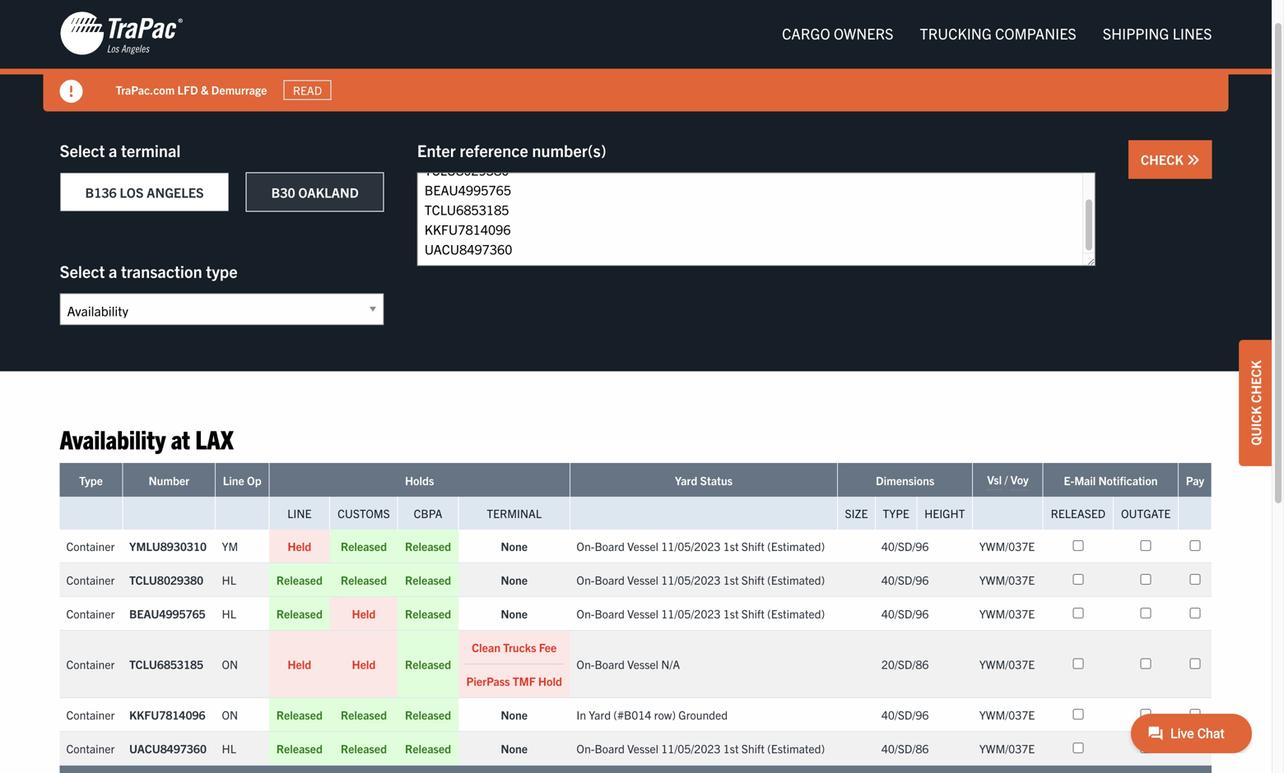 Task type: vqa. For each thing, say whether or not it's contained in the screenshot.
first the Customer
no



Task type: locate. For each thing, give the bounding box(es) containing it.
4 on- from the top
[[577, 657, 595, 672]]

menu bar
[[769, 17, 1225, 50]]

oakland
[[298, 184, 359, 200]]

2 a from the top
[[109, 261, 117, 282]]

0 vertical spatial a
[[109, 140, 117, 161]]

2 board from the top
[[595, 573, 625, 588]]

4 on-board vessel 11/05/2023 1st shift (estimated) from the top
[[577, 742, 825, 756]]

clean trucks fee
[[472, 640, 557, 655]]

2 vertical spatial hl
[[222, 742, 236, 756]]

lines
[[1173, 24, 1212, 42]]

None checkbox
[[1141, 541, 1151, 551], [1073, 574, 1084, 585], [1141, 574, 1151, 585], [1073, 608, 1084, 619], [1190, 608, 1200, 619], [1190, 709, 1200, 720], [1073, 743, 1084, 754], [1190, 743, 1200, 754], [1141, 541, 1151, 551], [1073, 574, 1084, 585], [1141, 574, 1151, 585], [1073, 608, 1084, 619], [1190, 608, 1200, 619], [1190, 709, 1200, 720], [1073, 743, 1084, 754], [1190, 743, 1200, 754]]

2 container from the top
[[66, 573, 115, 588]]

2 on-board vessel 11/05/2023 1st shift (estimated) from the top
[[577, 573, 825, 588]]

(estimated) for beau4995765
[[767, 607, 825, 621]]

1 container from the top
[[66, 539, 115, 554]]

hold
[[538, 674, 562, 689]]

number
[[149, 473, 189, 488]]

quick check
[[1247, 361, 1263, 446]]

banner containing cargo owners
[[0, 0, 1284, 112]]

on right tclu6853185
[[222, 657, 238, 672]]

1 on from the top
[[222, 657, 238, 672]]

companies
[[995, 24, 1076, 42]]

4 ywm/037e from the top
[[979, 657, 1035, 672]]

0 vertical spatial select
[[60, 140, 105, 161]]

6 container from the top
[[66, 742, 115, 756]]

held
[[288, 539, 311, 554], [352, 607, 376, 621], [288, 657, 311, 672], [352, 657, 376, 672]]

1 vertical spatial hl
[[222, 607, 236, 621]]

0 horizontal spatial yard
[[589, 708, 611, 723]]

none for kkfu7814096
[[501, 708, 528, 723]]

0 vertical spatial solid image
[[60, 80, 83, 103]]

1 none from the top
[[501, 539, 528, 554]]

2 hl from the top
[[222, 607, 236, 621]]

3 hl from the top
[[222, 742, 236, 756]]

lfd
[[177, 82, 198, 97]]

none for beau4995765
[[501, 607, 528, 621]]

on- for tclu8029380
[[577, 573, 595, 588]]

1 vertical spatial yard
[[589, 708, 611, 723]]

vessel
[[627, 539, 659, 554], [627, 573, 659, 588], [627, 607, 659, 621], [627, 657, 659, 672], [627, 742, 659, 756]]

4 40/sd/96 from the top
[[881, 708, 929, 723]]

container for tclu6853185
[[66, 657, 115, 672]]

hl right the uacu8497360
[[222, 742, 236, 756]]

1 40/sd/96 from the top
[[881, 539, 929, 554]]

select for select a transaction type
[[60, 261, 105, 282]]

1 horizontal spatial check
[[1247, 361, 1263, 403]]

2 select from the top
[[60, 261, 105, 282]]

0 vertical spatial line
[[223, 473, 244, 488]]

1 vertical spatial solid image
[[1187, 154, 1200, 167]]

line left op
[[223, 473, 244, 488]]

quick check link
[[1239, 340, 1272, 467]]

vessel for uacu8497360
[[627, 742, 659, 756]]

3 on- from the top
[[577, 607, 595, 621]]

enter
[[417, 140, 456, 161]]

cargo owners
[[782, 24, 894, 42]]

2 none from the top
[[501, 573, 528, 588]]

1 vertical spatial a
[[109, 261, 117, 282]]

2 11/05/2023 from the top
[[661, 573, 721, 588]]

1 horizontal spatial yard
[[675, 473, 697, 488]]

released
[[1051, 506, 1106, 521], [341, 539, 387, 554], [405, 539, 451, 554], [276, 573, 323, 588], [341, 573, 387, 588], [405, 573, 451, 588], [276, 607, 323, 621], [405, 607, 451, 621], [405, 657, 451, 672], [276, 708, 323, 723], [341, 708, 387, 723], [405, 708, 451, 723], [276, 742, 323, 756], [341, 742, 387, 756], [405, 742, 451, 756]]

40/sd/86
[[881, 742, 929, 756]]

0 horizontal spatial check
[[1141, 151, 1187, 168]]

on- for uacu8497360
[[577, 742, 595, 756]]

1 vertical spatial line
[[287, 506, 311, 521]]

container left tclu8029380
[[66, 573, 115, 588]]

1st for tclu8029380
[[723, 573, 739, 588]]

hl down ym
[[222, 573, 236, 588]]

container left ymlu8930310
[[66, 539, 115, 554]]

1 1st from the top
[[723, 539, 739, 554]]

read
[[293, 83, 322, 98]]

11/05/2023
[[661, 539, 721, 554], [661, 573, 721, 588], [661, 607, 721, 621], [661, 742, 721, 756]]

type
[[79, 473, 103, 488], [883, 506, 909, 521]]

3 board from the top
[[595, 607, 625, 621]]

n/a
[[661, 657, 680, 672]]

status
[[700, 473, 733, 488]]

holds
[[405, 473, 434, 488]]

line op
[[223, 473, 261, 488]]

container left 'kkfu7814096'
[[66, 708, 115, 723]]

container left the uacu8497360
[[66, 742, 115, 756]]

4 vessel from the top
[[627, 657, 659, 672]]

banner
[[0, 0, 1284, 112]]

0 vertical spatial hl
[[222, 573, 236, 588]]

&
[[201, 82, 209, 97]]

a left terminal
[[109, 140, 117, 161]]

3 ywm/037e from the top
[[979, 607, 1035, 621]]

vessel for ymlu8930310
[[627, 539, 659, 554]]

select left transaction
[[60, 261, 105, 282]]

0 vertical spatial on
[[222, 657, 238, 672]]

hl
[[222, 573, 236, 588], [222, 607, 236, 621], [222, 742, 236, 756]]

1 board from the top
[[595, 539, 625, 554]]

on-board vessel 11/05/2023 1st shift (estimated)
[[577, 539, 825, 554], [577, 573, 825, 588], [577, 607, 825, 621], [577, 742, 825, 756]]

None checkbox
[[1073, 541, 1084, 551], [1190, 541, 1200, 551], [1190, 574, 1200, 585], [1141, 608, 1151, 619], [1073, 659, 1084, 670], [1141, 659, 1151, 670], [1190, 659, 1200, 670], [1073, 709, 1084, 720], [1141, 709, 1151, 720], [1141, 743, 1151, 754], [1073, 541, 1084, 551], [1190, 541, 1200, 551], [1190, 574, 1200, 585], [1141, 608, 1151, 619], [1073, 659, 1084, 670], [1141, 659, 1151, 670], [1190, 659, 1200, 670], [1073, 709, 1084, 720], [1141, 709, 1151, 720], [1141, 743, 1151, 754]]

at
[[171, 423, 190, 455]]

none
[[501, 539, 528, 554], [501, 573, 528, 588], [501, 607, 528, 621], [501, 708, 528, 723], [501, 742, 528, 756]]

shipping lines link
[[1090, 17, 1225, 50]]

container left beau4995765
[[66, 607, 115, 621]]

ymlu8930310
[[129, 539, 207, 554]]

2 on- from the top
[[577, 573, 595, 588]]

read link
[[283, 80, 331, 100]]

notification
[[1098, 473, 1158, 488]]

enter reference number(s)
[[417, 140, 606, 161]]

op
[[247, 473, 261, 488]]

check
[[1141, 151, 1187, 168], [1247, 361, 1263, 403]]

(#b014
[[613, 708, 651, 723]]

0 vertical spatial type
[[79, 473, 103, 488]]

container left tclu6853185
[[66, 657, 115, 672]]

5 board from the top
[[595, 742, 625, 756]]

1 on-board vessel 11/05/2023 1st shift (estimated) from the top
[[577, 539, 825, 554]]

1 (estimated) from the top
[[767, 539, 825, 554]]

voy
[[1010, 472, 1029, 487]]

yard
[[675, 473, 697, 488], [589, 708, 611, 723]]

los angeles image
[[60, 10, 183, 56]]

0 vertical spatial yard
[[675, 473, 697, 488]]

on
[[222, 657, 238, 672], [222, 708, 238, 723]]

menu bar containing cargo owners
[[769, 17, 1225, 50]]

4 container from the top
[[66, 657, 115, 672]]

5 vessel from the top
[[627, 742, 659, 756]]

0 vertical spatial check
[[1141, 151, 1187, 168]]

Enter reference number(s) text field
[[417, 172, 1095, 266]]

0 horizontal spatial line
[[223, 473, 244, 488]]

4 shift from the top
[[741, 742, 765, 756]]

1 vertical spatial on
[[222, 708, 238, 723]]

shift
[[741, 539, 765, 554], [741, 573, 765, 588], [741, 607, 765, 621], [741, 742, 765, 756]]

3 container from the top
[[66, 607, 115, 621]]

3 1st from the top
[[723, 607, 739, 621]]

4 11/05/2023 from the top
[[661, 742, 721, 756]]

2 ywm/037e from the top
[[979, 573, 1035, 588]]

1 shift from the top
[[741, 539, 765, 554]]

type down dimensions
[[883, 506, 909, 521]]

3 11/05/2023 from the top
[[661, 607, 721, 621]]

number(s)
[[532, 140, 606, 161]]

1 vertical spatial select
[[60, 261, 105, 282]]

1 on- from the top
[[577, 539, 595, 554]]

on-board vessel 11/05/2023 1st shift (estimated) for ymlu8930310
[[577, 539, 825, 554]]

yard right in
[[589, 708, 611, 723]]

1 vessel from the top
[[627, 539, 659, 554]]

3 shift from the top
[[741, 607, 765, 621]]

ywm/037e
[[979, 539, 1035, 554], [979, 573, 1035, 588], [979, 607, 1035, 621], [979, 657, 1035, 672], [979, 708, 1035, 723], [979, 742, 1035, 756]]

11/05/2023 for tclu8029380
[[661, 573, 721, 588]]

4 1st from the top
[[723, 742, 739, 756]]

0 horizontal spatial type
[[79, 473, 103, 488]]

vessel for beau4995765
[[627, 607, 659, 621]]

container for ymlu8930310
[[66, 539, 115, 554]]

a left transaction
[[109, 261, 117, 282]]

1 hl from the top
[[222, 573, 236, 588]]

1 horizontal spatial line
[[287, 506, 311, 521]]

1 select from the top
[[60, 140, 105, 161]]

board for beau4995765
[[595, 607, 625, 621]]

check button
[[1128, 140, 1212, 179]]

(estimated)
[[767, 539, 825, 554], [767, 573, 825, 588], [767, 607, 825, 621], [767, 742, 825, 756]]

on- for ymlu8930310
[[577, 539, 595, 554]]

cargo owners link
[[769, 17, 907, 50]]

board for ymlu8930310
[[595, 539, 625, 554]]

select for select a terminal
[[60, 140, 105, 161]]

5 on- from the top
[[577, 742, 595, 756]]

customs
[[338, 506, 390, 521]]

40/sd/96
[[881, 539, 929, 554], [881, 573, 929, 588], [881, 607, 929, 621], [881, 708, 929, 723]]

e-
[[1064, 473, 1074, 488]]

1 ywm/037e from the top
[[979, 539, 1035, 554]]

4 board from the top
[[595, 657, 625, 672]]

2 on from the top
[[222, 708, 238, 723]]

2 40/sd/96 from the top
[[881, 573, 929, 588]]

4 (estimated) from the top
[[767, 742, 825, 756]]

5 ywm/037e from the top
[[979, 708, 1035, 723]]

2 (estimated) from the top
[[767, 573, 825, 588]]

yard left status
[[675, 473, 697, 488]]

shift for ymlu8930310
[[741, 539, 765, 554]]

ywm/037e for tclu8029380
[[979, 573, 1035, 588]]

2 vessel from the top
[[627, 573, 659, 588]]

on-board vessel 11/05/2023 1st shift (estimated) for uacu8497360
[[577, 742, 825, 756]]

tclu8029380
[[129, 573, 203, 588]]

3 on-board vessel 11/05/2023 1st shift (estimated) from the top
[[577, 607, 825, 621]]

ywm/037e for beau4995765
[[979, 607, 1035, 621]]

type down availability
[[79, 473, 103, 488]]

none for tclu8029380
[[501, 573, 528, 588]]

3 vessel from the top
[[627, 607, 659, 621]]

owners
[[834, 24, 894, 42]]

1 a from the top
[[109, 140, 117, 161]]

1 11/05/2023 from the top
[[661, 539, 721, 554]]

1st
[[723, 539, 739, 554], [723, 573, 739, 588], [723, 607, 739, 621], [723, 742, 739, 756]]

0 horizontal spatial solid image
[[60, 80, 83, 103]]

11/05/2023 for uacu8497360
[[661, 742, 721, 756]]

11/05/2023 for ymlu8930310
[[661, 539, 721, 554]]

5 none from the top
[[501, 742, 528, 756]]

hl for tclu8029380
[[222, 573, 236, 588]]

4 none from the top
[[501, 708, 528, 723]]

solid image
[[60, 80, 83, 103], [1187, 154, 1200, 167]]

on-
[[577, 539, 595, 554], [577, 573, 595, 588], [577, 607, 595, 621], [577, 657, 595, 672], [577, 742, 595, 756]]

1st for uacu8497360
[[723, 742, 739, 756]]

40/sd/96 for kkfu7814096
[[881, 708, 929, 723]]

5 container from the top
[[66, 708, 115, 723]]

ywm/037e for tclu6853185
[[979, 657, 1035, 672]]

a for terminal
[[109, 140, 117, 161]]

trucking
[[920, 24, 992, 42]]

select up b136
[[60, 140, 105, 161]]

3 (estimated) from the top
[[767, 607, 825, 621]]

3 40/sd/96 from the top
[[881, 607, 929, 621]]

line left 'customs'
[[287, 506, 311, 521]]

shift for uacu8497360
[[741, 742, 765, 756]]

hl right beau4995765
[[222, 607, 236, 621]]

board
[[595, 539, 625, 554], [595, 573, 625, 588], [595, 607, 625, 621], [595, 657, 625, 672], [595, 742, 625, 756]]

(estimated) for ymlu8930310
[[767, 539, 825, 554]]

3 none from the top
[[501, 607, 528, 621]]

trapac.com lfd & demurrage
[[116, 82, 267, 97]]

size
[[845, 506, 868, 521]]

2 shift from the top
[[741, 573, 765, 588]]

6 ywm/037e from the top
[[979, 742, 1035, 756]]

vessel for tclu6853185
[[627, 657, 659, 672]]

line
[[223, 473, 244, 488], [287, 506, 311, 521]]

on right 'kkfu7814096'
[[222, 708, 238, 723]]

pierpass tmf hold
[[466, 674, 562, 689]]

on for tclu6853185
[[222, 657, 238, 672]]

1 horizontal spatial solid image
[[1187, 154, 1200, 167]]

1 vertical spatial type
[[883, 506, 909, 521]]

2 1st from the top
[[723, 573, 739, 588]]

container
[[66, 539, 115, 554], [66, 573, 115, 588], [66, 607, 115, 621], [66, 657, 115, 672], [66, 708, 115, 723], [66, 742, 115, 756]]

ywm/037e for ymlu8930310
[[979, 539, 1035, 554]]

availability
[[60, 423, 166, 455]]



Task type: describe. For each thing, give the bounding box(es) containing it.
outgate
[[1121, 506, 1171, 521]]

e-mail notification
[[1064, 473, 1158, 488]]

clean
[[472, 640, 501, 655]]

on-board vessel 11/05/2023 1st shift (estimated) for beau4995765
[[577, 607, 825, 621]]

quick
[[1247, 406, 1263, 446]]

line for line
[[287, 506, 311, 521]]

cbpa
[[414, 506, 442, 521]]

trucking companies
[[920, 24, 1076, 42]]

on- for beau4995765
[[577, 607, 595, 621]]

1st for ymlu8930310
[[723, 539, 739, 554]]

height
[[924, 506, 965, 521]]

shipping lines
[[1103, 24, 1212, 42]]

board for tclu8029380
[[595, 573, 625, 588]]

container for tclu8029380
[[66, 573, 115, 588]]

select a transaction type
[[60, 261, 238, 282]]

on- for tclu6853185
[[577, 657, 595, 672]]

on-board vessel 11/05/2023 1st shift (estimated) for tclu8029380
[[577, 573, 825, 588]]

/
[[1004, 472, 1008, 487]]

hl for beau4995765
[[222, 607, 236, 621]]

ywm/037e for uacu8497360
[[979, 742, 1035, 756]]

fee
[[539, 640, 557, 655]]

ym
[[222, 539, 238, 554]]

yard status
[[675, 473, 733, 488]]

reference
[[460, 140, 528, 161]]

board for tclu6853185
[[595, 657, 625, 672]]

mail
[[1074, 473, 1096, 488]]

40/sd/96 for tclu8029380
[[881, 573, 929, 588]]

trucks
[[503, 640, 536, 655]]

vessel for tclu8029380
[[627, 573, 659, 588]]

b136
[[85, 184, 117, 200]]

11/05/2023 for beau4995765
[[661, 607, 721, 621]]

1 vertical spatial check
[[1247, 361, 1263, 403]]

vsl / voy
[[987, 472, 1029, 487]]

hl for uacu8497360
[[222, 742, 236, 756]]

b136 los angeles
[[85, 184, 204, 200]]

dimensions
[[876, 473, 934, 488]]

board for uacu8497360
[[595, 742, 625, 756]]

pay
[[1186, 473, 1204, 488]]

los
[[120, 184, 144, 200]]

solid image inside the check button
[[1187, 154, 1200, 167]]

container for kkfu7814096
[[66, 708, 115, 723]]

beau4995765
[[129, 607, 206, 621]]

none for ymlu8930310
[[501, 539, 528, 554]]

1 horizontal spatial type
[[883, 506, 909, 521]]

solid image inside banner
[[60, 80, 83, 103]]

40/sd/96 for beau4995765
[[881, 607, 929, 621]]

b30
[[271, 184, 295, 200]]

40/sd/96 for ymlu8930310
[[881, 539, 929, 554]]

check inside button
[[1141, 151, 1187, 168]]

menu bar inside banner
[[769, 17, 1225, 50]]

terminal
[[487, 506, 542, 521]]

on for kkfu7814096
[[222, 708, 238, 723]]

type
[[206, 261, 238, 282]]

line for line op
[[223, 473, 244, 488]]

shipping
[[1103, 24, 1169, 42]]

trucking companies link
[[907, 17, 1090, 50]]

ywm/037e for kkfu7814096
[[979, 708, 1035, 723]]

shift for tclu8029380
[[741, 573, 765, 588]]

demurrage
[[211, 82, 267, 97]]

b30 oakland
[[271, 184, 359, 200]]

lax
[[195, 423, 234, 455]]

select a terminal
[[60, 140, 181, 161]]

a for transaction
[[109, 261, 117, 282]]

pierpass
[[466, 674, 510, 689]]

vsl
[[987, 472, 1002, 487]]

kkfu7814096
[[129, 708, 205, 723]]

angeles
[[147, 184, 204, 200]]

on-board vessel n/a
[[577, 657, 680, 672]]

(estimated) for uacu8497360
[[767, 742, 825, 756]]

terminal
[[121, 140, 181, 161]]

transaction
[[121, 261, 202, 282]]

uacu8497360
[[129, 742, 207, 756]]

20/sd/86
[[881, 657, 929, 672]]

(estimated) for tclu8029380
[[767, 573, 825, 588]]

trapac.com
[[116, 82, 175, 97]]

grounded
[[678, 708, 728, 723]]

tmf
[[513, 674, 536, 689]]

in
[[577, 708, 586, 723]]

cargo
[[782, 24, 830, 42]]

container for beau4995765
[[66, 607, 115, 621]]

availability at lax
[[60, 423, 234, 455]]

1st for beau4995765
[[723, 607, 739, 621]]

in yard (#b014 row) grounded
[[577, 708, 728, 723]]

row)
[[654, 708, 676, 723]]

container for uacu8497360
[[66, 742, 115, 756]]

none for uacu8497360
[[501, 742, 528, 756]]

shift for beau4995765
[[741, 607, 765, 621]]

tclu6853185
[[129, 657, 203, 672]]



